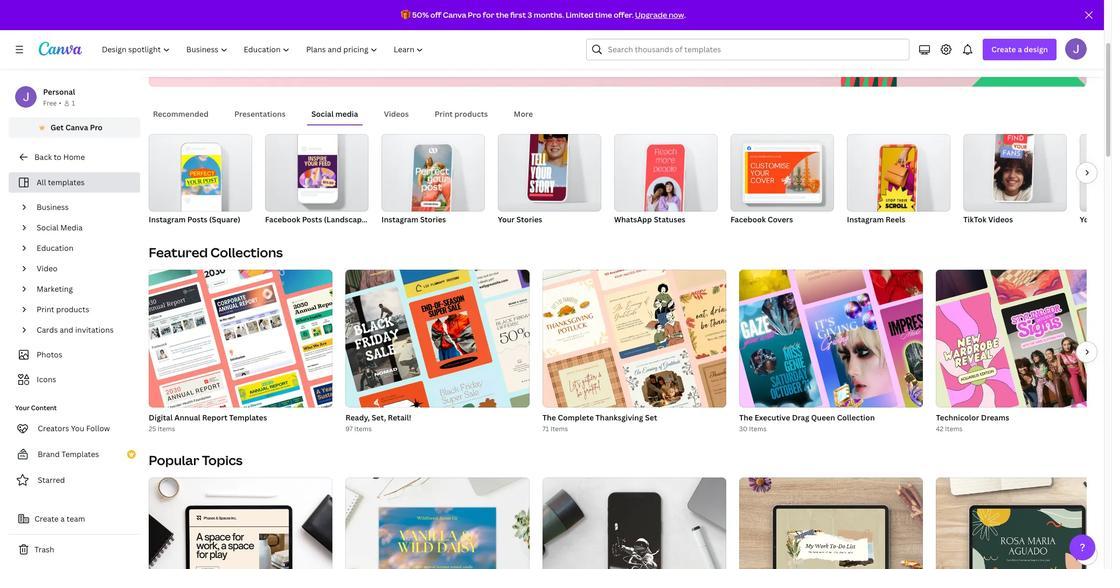Task type: describe. For each thing, give the bounding box(es) containing it.
small business image
[[149, 478, 333, 570]]

ready, set, retail! link
[[346, 412, 530, 424]]

starred
[[38, 475, 65, 486]]

off
[[431, 10, 442, 20]]

first
[[510, 10, 526, 20]]

start decorating! link
[[166, 17, 245, 38]]

complete
[[558, 413, 594, 423]]

create a team button
[[9, 509, 140, 530]]

youtube thumbnail image
[[1080, 134, 1113, 212]]

youtube link
[[1080, 134, 1113, 227]]

dreams
[[981, 413, 1010, 423]]

follow
[[86, 424, 110, 434]]

1
[[72, 99, 75, 108]]

collections
[[210, 244, 283, 261]]

education link
[[32, 238, 134, 259]]

topics
[[202, 452, 243, 469]]

social for social media
[[37, 223, 59, 233]]

youtube
[[1080, 215, 1112, 225]]

invitations
[[75, 325, 114, 335]]

Search search field
[[608, 39, 903, 60]]

tiktok videos link
[[964, 128, 1067, 227]]

jacob simon image
[[1066, 38, 1087, 60]]

ready,
[[346, 413, 370, 423]]

covers
[[768, 215, 793, 225]]

🎁 50% off canva pro for the first 3 months. limited time offer. upgrade now .
[[401, 10, 686, 20]]

the executive drag queen collection link
[[740, 412, 923, 424]]

cards and invitations link
[[32, 320, 134, 341]]

brand
[[38, 450, 60, 460]]

facebook covers
[[731, 215, 793, 225]]

social media button
[[307, 104, 363, 125]]

71
[[543, 425, 549, 434]]

and
[[60, 325, 73, 335]]

technicolor
[[936, 413, 980, 423]]

25
[[149, 425, 156, 434]]

products for print products button
[[455, 109, 488, 119]]

a for team
[[61, 514, 65, 524]]

trash
[[34, 545, 54, 555]]

starred link
[[9, 470, 140, 492]]

the for the complete thanksgiving set
[[543, 413, 556, 423]]

design
[[1024, 44, 1048, 54]]

media
[[60, 223, 83, 233]]

personal
[[43, 87, 75, 97]]

collection
[[837, 413, 875, 423]]

print products link
[[32, 300, 134, 320]]

stories for your stories
[[517, 215, 543, 225]]

tiktok
[[964, 215, 987, 225]]

creators
[[38, 424, 69, 434]]

social media
[[37, 223, 83, 233]]

months.
[[534, 10, 564, 20]]

decorating!
[[195, 22, 237, 32]]

create a design button
[[983, 39, 1057, 60]]

digital annual report templates link
[[149, 412, 333, 424]]

print products for print products button
[[435, 109, 488, 119]]

back
[[34, 152, 52, 162]]

recommended button
[[149, 104, 213, 125]]

a for design
[[1018, 44, 1022, 54]]

popular
[[149, 452, 199, 469]]

instagram posts (square)
[[149, 215, 240, 225]]

tiktok video image inside tiktok videos link
[[993, 128, 1034, 201]]

instagram story image inside instagram stories "link"
[[411, 144, 453, 218]]

templates
[[48, 177, 85, 188]]

marketing link
[[32, 279, 134, 300]]

tiktok videos
[[964, 215, 1013, 225]]

queen
[[811, 413, 835, 423]]

products for print products link
[[56, 305, 89, 315]]

statuses
[[654, 215, 686, 225]]

facebook for facebook posts (landscape)
[[265, 215, 300, 225]]

team
[[67, 514, 85, 524]]

42
[[936, 425, 944, 434]]

get
[[50, 122, 64, 133]]

reels
[[886, 215, 906, 225]]

video
[[37, 264, 57, 274]]

portfolio image
[[936, 478, 1113, 570]]

instagram post (square) image inside instagram posts (square) 'link'
[[182, 155, 221, 195]]

free •
[[43, 99, 61, 108]]

instagram stories
[[382, 215, 446, 225]]

digital annual report templates 25 items
[[149, 413, 267, 434]]

all templates
[[37, 177, 85, 188]]

marketing
[[37, 284, 73, 294]]

canva inside button
[[65, 122, 88, 133]]

items inside digital annual report templates 25 items
[[158, 425, 175, 434]]

.
[[684, 10, 686, 20]]

start
[[175, 22, 193, 32]]

97
[[346, 425, 353, 434]]

your stories link
[[498, 128, 602, 227]]

drag
[[792, 413, 810, 423]]

upgrade
[[635, 10, 667, 20]]

set,
[[372, 413, 386, 423]]

posts for facebook
[[302, 215, 322, 225]]

50%
[[412, 10, 429, 20]]

items inside the executive drag queen collection 30 items
[[749, 425, 767, 434]]

your stories
[[498, 215, 543, 225]]



Task type: locate. For each thing, give the bounding box(es) containing it.
business
[[37, 202, 69, 212]]

1 horizontal spatial your
[[498, 215, 515, 225]]

1 horizontal spatial products
[[455, 109, 488, 119]]

0 horizontal spatial products
[[56, 305, 89, 315]]

1 vertical spatial products
[[56, 305, 89, 315]]

0 horizontal spatial print
[[37, 305, 54, 315]]

media
[[336, 109, 358, 119]]

print inside print products link
[[37, 305, 54, 315]]

1 vertical spatial print products
[[37, 305, 89, 315]]

facebook left covers at the right of page
[[731, 215, 766, 225]]

posts inside 'link'
[[187, 215, 207, 225]]

1 vertical spatial videos
[[989, 215, 1013, 225]]

aesthetic image
[[346, 478, 530, 570]]

items inside ready, set, retail! 97 items
[[354, 425, 372, 434]]

pro left for
[[468, 10, 481, 20]]

5 items from the left
[[945, 425, 963, 434]]

report
[[202, 413, 227, 423]]

facebook post (landscape) image
[[265, 134, 369, 212], [298, 155, 337, 188]]

videos right media
[[384, 109, 409, 119]]

instagram reels
[[847, 215, 906, 225]]

1 vertical spatial templates
[[62, 450, 99, 460]]

popular topics
[[149, 452, 243, 469]]

ready, set, retail! 97 items
[[346, 413, 411, 434]]

create left team
[[34, 514, 59, 524]]

your for your stories
[[498, 215, 515, 225]]

print for print products link
[[37, 305, 54, 315]]

back to home link
[[9, 147, 140, 168]]

to
[[54, 152, 61, 162]]

0 vertical spatial pro
[[468, 10, 481, 20]]

your content
[[15, 404, 57, 413]]

social media
[[312, 109, 358, 119]]

1 vertical spatial social
[[37, 223, 59, 233]]

print products for print products link
[[37, 305, 89, 315]]

1 horizontal spatial create
[[992, 44, 1016, 54]]

0 vertical spatial a
[[1018, 44, 1022, 54]]

items inside the complete thanksgiving set 71 items
[[551, 425, 568, 434]]

0 horizontal spatial the
[[543, 413, 556, 423]]

executive
[[755, 413, 791, 423]]

products inside button
[[455, 109, 488, 119]]

creators you follow link
[[9, 418, 140, 440]]

social left media
[[312, 109, 334, 119]]

social down the business
[[37, 223, 59, 233]]

social for social media
[[312, 109, 334, 119]]

brand templates
[[38, 450, 99, 460]]

a inside dropdown button
[[1018, 44, 1022, 54]]

0 horizontal spatial social
[[37, 223, 59, 233]]

instagram post (square) image
[[149, 134, 252, 212], [182, 155, 221, 195]]

a left team
[[61, 514, 65, 524]]

2 instagram from the left
[[382, 215, 418, 225]]

30
[[740, 425, 748, 434]]

templates
[[229, 413, 267, 423], [62, 450, 99, 460]]

None search field
[[587, 39, 910, 60]]

0 vertical spatial create
[[992, 44, 1016, 54]]

20% off christmas print! image
[[828, 0, 1087, 87]]

0 horizontal spatial a
[[61, 514, 65, 524]]

instagram right '(landscape)'
[[382, 215, 418, 225]]

create inside dropdown button
[[992, 44, 1016, 54]]

print right videos button
[[435, 109, 453, 119]]

0 horizontal spatial templates
[[62, 450, 99, 460]]

your story image
[[527, 128, 569, 201], [498, 134, 602, 212]]

create inside button
[[34, 514, 59, 524]]

create left design on the top right of page
[[992, 44, 1016, 54]]

photos
[[37, 350, 62, 360]]

facebook posts (landscape)
[[265, 215, 369, 225]]

0 horizontal spatial instagram
[[149, 215, 186, 225]]

a left design on the top right of page
[[1018, 44, 1022, 54]]

1 the from the left
[[543, 413, 556, 423]]

items right 71
[[551, 425, 568, 434]]

instagram reel image
[[847, 134, 951, 212], [877, 144, 918, 218]]

create a team
[[34, 514, 85, 524]]

2 the from the left
[[740, 413, 753, 423]]

templates down you
[[62, 450, 99, 460]]

whatsapp
[[614, 215, 652, 225]]

the complete thanksgiving set link
[[543, 412, 727, 424]]

instagram inside 'link'
[[149, 215, 186, 225]]

1 vertical spatial canva
[[65, 122, 88, 133]]

brand templates link
[[9, 444, 140, 466]]

the inside the executive drag queen collection 30 items
[[740, 413, 753, 423]]

0 horizontal spatial stories
[[420, 215, 446, 225]]

items down ready,
[[354, 425, 372, 434]]

3 instagram from the left
[[847, 215, 884, 225]]

1 vertical spatial pro
[[90, 122, 103, 133]]

2 facebook from the left
[[731, 215, 766, 225]]

posts left (square)
[[187, 215, 207, 225]]

instagram for instagram reels
[[847, 215, 884, 225]]

1 vertical spatial a
[[61, 514, 65, 524]]

2 horizontal spatial instagram
[[847, 215, 884, 225]]

products up cards and invitations
[[56, 305, 89, 315]]

1 horizontal spatial print products
[[435, 109, 488, 119]]

2 posts from the left
[[302, 215, 322, 225]]

video link
[[32, 259, 134, 279]]

1 items from the left
[[158, 425, 175, 434]]

facebook for facebook covers
[[731, 215, 766, 225]]

templates inside digital annual report templates 25 items
[[229, 413, 267, 423]]

2 stories from the left
[[517, 215, 543, 225]]

print inside print products button
[[435, 109, 453, 119]]

1 horizontal spatial facebook
[[731, 215, 766, 225]]

0 vertical spatial print
[[435, 109, 453, 119]]

items
[[158, 425, 175, 434], [354, 425, 372, 434], [551, 425, 568, 434], [749, 425, 767, 434], [945, 425, 963, 434]]

items right 30
[[749, 425, 767, 434]]

instagram stories link
[[382, 134, 485, 227]]

creators you follow
[[38, 424, 110, 434]]

pro inside button
[[90, 122, 103, 133]]

limited
[[566, 10, 594, 20]]

icons link
[[15, 370, 134, 390]]

the inside the complete thanksgiving set 71 items
[[543, 413, 556, 423]]

posts
[[187, 215, 207, 225], [302, 215, 322, 225]]

1 horizontal spatial videos
[[989, 215, 1013, 225]]

1 facebook from the left
[[265, 215, 300, 225]]

print up cards
[[37, 305, 54, 315]]

create
[[992, 44, 1016, 54], [34, 514, 59, 524]]

stories inside instagram stories "link"
[[420, 215, 446, 225]]

instagram left reels
[[847, 215, 884, 225]]

instagram for instagram stories
[[382, 215, 418, 225]]

0 horizontal spatial posts
[[187, 215, 207, 225]]

create a design
[[992, 44, 1048, 54]]

facebook cover image
[[731, 134, 834, 212], [745, 152, 820, 194]]

posts left '(landscape)'
[[302, 215, 322, 225]]

featured
[[149, 244, 208, 261]]

instagram for instagram posts (square)
[[149, 215, 186, 225]]

1 posts from the left
[[187, 215, 207, 225]]

1 vertical spatial your
[[15, 404, 30, 413]]

1 vertical spatial create
[[34, 514, 59, 524]]

thanksgiving
[[596, 413, 644, 423]]

items down the 'digital'
[[158, 425, 175, 434]]

0 horizontal spatial canva
[[65, 122, 88, 133]]

4 items from the left
[[749, 425, 767, 434]]

0 vertical spatial products
[[455, 109, 488, 119]]

1 horizontal spatial posts
[[302, 215, 322, 225]]

items down technicolor
[[945, 425, 963, 434]]

you
[[71, 424, 84, 434]]

stories for instagram stories
[[420, 215, 446, 225]]

education
[[37, 243, 73, 253]]

1 horizontal spatial instagram
[[382, 215, 418, 225]]

now
[[669, 10, 684, 20]]

canva right get
[[65, 122, 88, 133]]

your story image inside your stories link
[[527, 128, 569, 201]]

your for your content
[[15, 404, 30, 413]]

items inside 'technicolor dreams 42 items'
[[945, 425, 963, 434]]

videos right tiktok
[[989, 215, 1013, 225]]

print
[[435, 109, 453, 119], [37, 305, 54, 315]]

stories
[[420, 215, 446, 225], [517, 215, 543, 225]]

canva right off
[[443, 10, 467, 20]]

stories inside your stories link
[[517, 215, 543, 225]]

social inside social media button
[[312, 109, 334, 119]]

1 horizontal spatial social
[[312, 109, 334, 119]]

print products button
[[431, 104, 492, 125]]

2 items from the left
[[354, 425, 372, 434]]

the executive drag queen collection 30 items
[[740, 413, 875, 434]]

facebook
[[265, 215, 300, 225], [731, 215, 766, 225]]

print products inside button
[[435, 109, 488, 119]]

instagram reels link
[[847, 134, 951, 227]]

whatsapp status image
[[614, 134, 718, 212], [644, 144, 685, 218]]

a inside button
[[61, 514, 65, 524]]

pro up back to home link
[[90, 122, 103, 133]]

cards and invitations
[[37, 325, 114, 335]]

more button
[[510, 104, 537, 125]]

create for create a design
[[992, 44, 1016, 54]]

the up 71
[[543, 413, 556, 423]]

instagram story image
[[382, 134, 485, 212], [411, 144, 453, 218]]

•
[[59, 99, 61, 108]]

videos
[[384, 109, 409, 119], [989, 215, 1013, 225]]

1 horizontal spatial stories
[[517, 215, 543, 225]]

the up 30
[[740, 413, 753, 423]]

products left more
[[455, 109, 488, 119]]

0 horizontal spatial your
[[15, 404, 30, 413]]

recommended
[[153, 109, 209, 119]]

0 vertical spatial your
[[498, 215, 515, 225]]

space image
[[543, 478, 727, 570]]

1 instagram from the left
[[149, 215, 186, 225]]

the
[[496, 10, 509, 20]]

1 horizontal spatial pro
[[468, 10, 481, 20]]

0 horizontal spatial create
[[34, 514, 59, 524]]

technicolor dreams 42 items
[[936, 413, 1010, 434]]

videos button
[[380, 104, 413, 125]]

offer.
[[614, 10, 634, 20]]

posts for instagram
[[187, 215, 207, 225]]

0 horizontal spatial pro
[[90, 122, 103, 133]]

0 vertical spatial templates
[[229, 413, 267, 423]]

create for create a team
[[34, 514, 59, 524]]

photos link
[[15, 345, 134, 365]]

facebook up collections
[[265, 215, 300, 225]]

free
[[43, 99, 57, 108]]

instagram inside "link"
[[382, 215, 418, 225]]

featured collections
[[149, 244, 283, 261]]

3
[[528, 10, 532, 20]]

all
[[37, 177, 46, 188]]

videos inside button
[[384, 109, 409, 119]]

1 vertical spatial print
[[37, 305, 54, 315]]

1 horizontal spatial templates
[[229, 413, 267, 423]]

social media link
[[32, 218, 134, 238]]

the complete thanksgiving set 71 items
[[543, 413, 657, 434]]

facebook posts (landscape) link
[[265, 134, 369, 227]]

1 horizontal spatial canva
[[443, 10, 467, 20]]

tiktok video image
[[993, 128, 1034, 201], [964, 134, 1067, 212]]

get canva pro
[[50, 122, 103, 133]]

start decorating!
[[175, 22, 237, 32]]

icons
[[37, 375, 56, 385]]

(landscape)
[[324, 215, 369, 225]]

0 horizontal spatial videos
[[384, 109, 409, 119]]

presentations button
[[230, 104, 290, 125]]

0 horizontal spatial facebook
[[265, 215, 300, 225]]

print for print products button
[[435, 109, 453, 119]]

0 vertical spatial print products
[[435, 109, 488, 119]]

1 stories from the left
[[420, 215, 446, 225]]

digital
[[149, 413, 173, 423]]

social
[[312, 109, 334, 119], [37, 223, 59, 233]]

templates right report
[[229, 413, 267, 423]]

the for the executive drag queen collection
[[740, 413, 753, 423]]

0 vertical spatial social
[[312, 109, 334, 119]]

back to home
[[34, 152, 85, 162]]

0 vertical spatial canva
[[443, 10, 467, 20]]

social inside "social media" link
[[37, 223, 59, 233]]

instagram up the featured
[[149, 215, 186, 225]]

3 items from the left
[[551, 425, 568, 434]]

top level navigation element
[[95, 39, 433, 60]]

1 horizontal spatial a
[[1018, 44, 1022, 54]]

business link
[[32, 197, 134, 218]]

0 vertical spatial videos
[[384, 109, 409, 119]]

youtube 
[[1080, 215, 1113, 225]]

cards
[[37, 325, 58, 335]]

1 horizontal spatial print
[[435, 109, 453, 119]]

1 horizontal spatial the
[[740, 413, 753, 423]]

0 horizontal spatial print products
[[37, 305, 89, 315]]

vintage image
[[740, 478, 923, 570]]



Task type: vqa. For each thing, say whether or not it's contained in the screenshot.
Project A link
no



